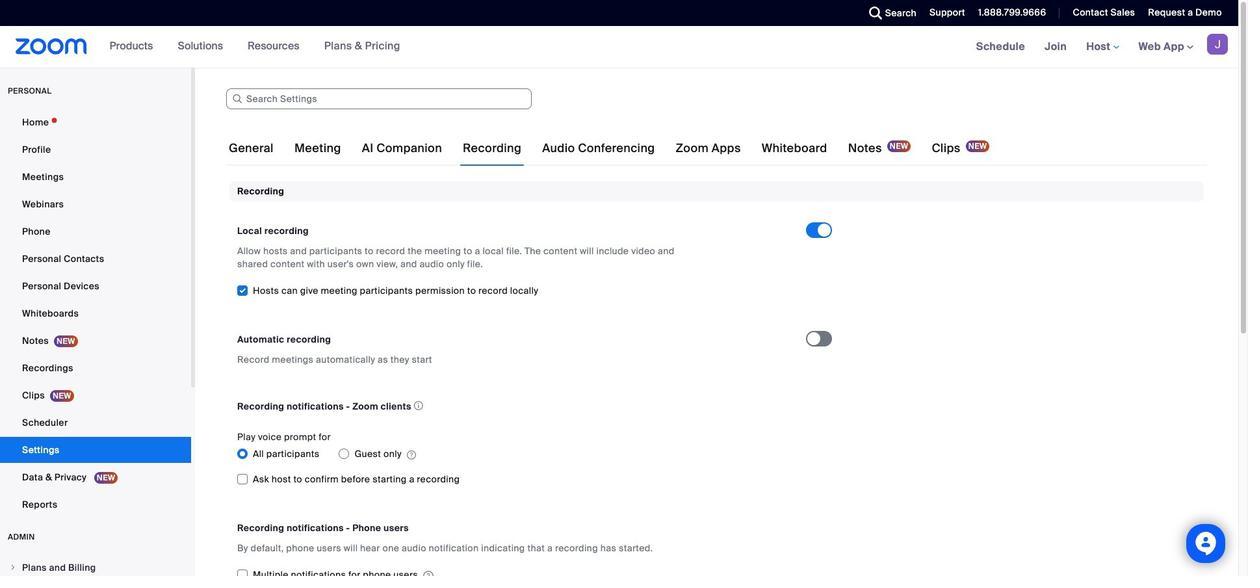 Task type: vqa. For each thing, say whether or not it's contained in the screenshot.
"CLICK TO STAR THE WHITEBOARD UP" icon
no



Task type: locate. For each thing, give the bounding box(es) containing it.
option group
[[237, 444, 806, 465]]

product information navigation
[[100, 26, 410, 68]]

option group inside recording element
[[237, 444, 806, 465]]

Search Settings text field
[[226, 88, 532, 109]]

meetings navigation
[[967, 26, 1239, 68]]

learn more about multiple notifications for phone users image
[[423, 570, 434, 576]]

menu item
[[0, 555, 191, 576]]

info outline image
[[414, 398, 423, 414]]

banner
[[0, 26, 1239, 68]]

zoom logo image
[[16, 38, 87, 55]]

right image
[[9, 564, 17, 572]]

application
[[237, 398, 795, 415]]



Task type: describe. For each thing, give the bounding box(es) containing it.
recording element
[[230, 181, 1204, 576]]

personal menu menu
[[0, 109, 191, 519]]

learn more about guest only image
[[407, 450, 416, 461]]

profile picture image
[[1207, 34, 1228, 55]]

application inside recording element
[[237, 398, 795, 415]]

tabs of my account settings page tab list
[[226, 130, 992, 166]]



